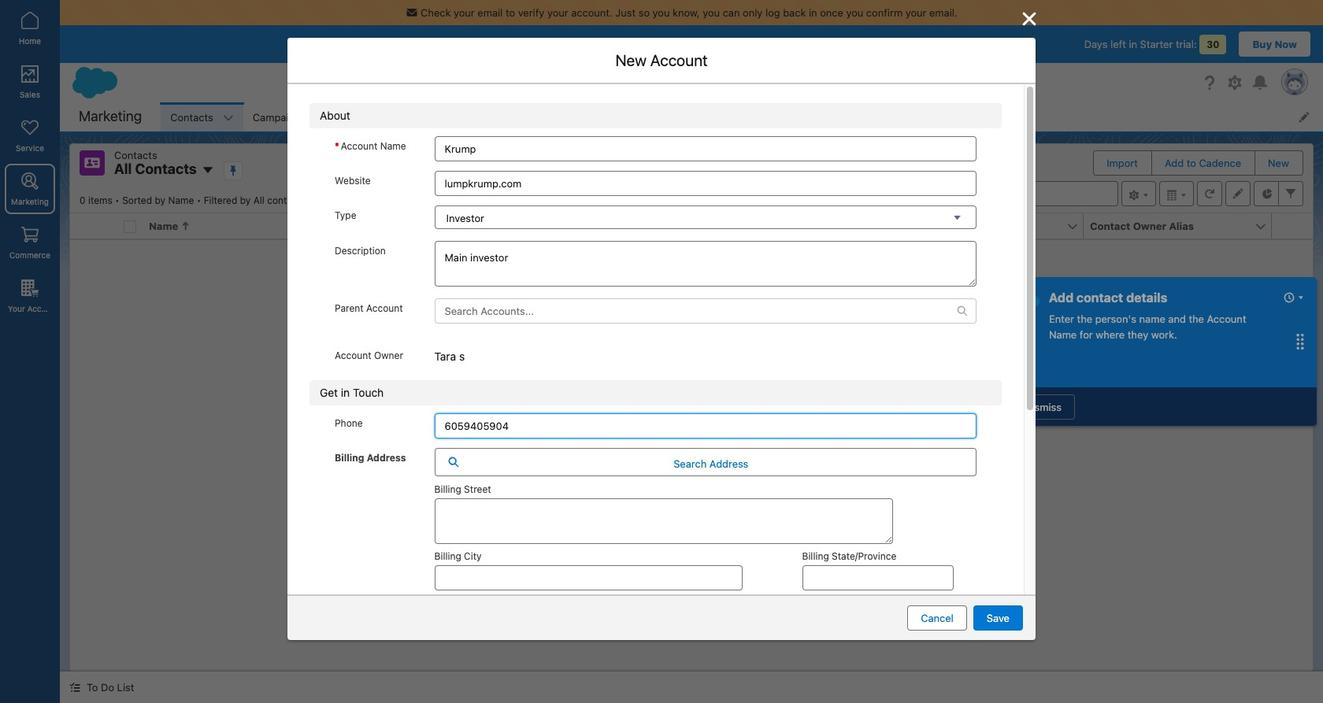 Task type: locate. For each thing, give the bounding box(es) containing it.
0 vertical spatial account name
[[341, 140, 406, 152]]

your left email
[[454, 6, 475, 19]]

text default image
[[957, 305, 968, 316], [69, 682, 80, 693]]

0 horizontal spatial your
[[454, 6, 475, 19]]

billing up the billing country
[[802, 550, 829, 562]]

log
[[766, 6, 780, 19]]

to
[[506, 6, 515, 19], [1187, 157, 1196, 169], [694, 490, 704, 503]]

account inside button
[[337, 220, 379, 232]]

owner
[[1133, 220, 1167, 232], [374, 349, 403, 361]]

marketing link
[[5, 164, 55, 214]]

you left the can
[[703, 6, 720, 19]]

0 vertical spatial marketing
[[79, 108, 142, 125]]

3 • from the left
[[309, 195, 313, 206]]

in right left
[[1129, 38, 1137, 50]]

0 vertical spatial owner
[[1133, 220, 1167, 232]]

1 horizontal spatial to
[[694, 490, 704, 503]]

new contact
[[611, 51, 701, 69]]

contacts up more
[[718, 462, 778, 480]]

items
[[88, 195, 112, 206]]

work.
[[1151, 328, 1177, 341]]

1 horizontal spatial you
[[703, 6, 720, 19]]

about left segments
[[304, 121, 335, 135]]

* for *
[[335, 140, 339, 152]]

0 horizontal spatial in
[[341, 386, 350, 399]]

1 vertical spatial account name
[[337, 220, 411, 232]]

cell inside all contacts|contacts|list view element
[[117, 213, 143, 239]]

new for new contact
[[611, 51, 642, 69]]

2 horizontal spatial the
[[1189, 313, 1204, 325]]

2 • from the left
[[197, 195, 201, 206]]

1 horizontal spatial contacts
[[718, 462, 778, 480]]

0 vertical spatial contacts
[[267, 195, 306, 206]]

all up sorted
[[114, 161, 132, 177]]

cancel
[[921, 612, 954, 625]]

account owner
[[335, 349, 403, 361]]

2 vertical spatial in
[[341, 386, 350, 399]]

the right it's
[[619, 490, 634, 503]]

2 horizontal spatial in
[[1129, 38, 1137, 50]]

0 vertical spatial phone
[[714, 220, 746, 232]]

contact down the list view controls image
[[1090, 220, 1131, 232]]

add inside add contact details enter the person's name and the account name for where they work.
[[1049, 291, 1074, 305]]

account name button
[[331, 213, 502, 239]]

once
[[820, 6, 844, 19]]

1 vertical spatial contacts
[[718, 462, 778, 480]]

2 list item from the left
[[547, 102, 627, 132]]

by right sorted
[[155, 195, 165, 206]]

0 horizontal spatial to
[[506, 6, 515, 19]]

to left the win
[[694, 490, 704, 503]]

contacts inside list item
[[170, 111, 213, 123]]

2 horizontal spatial your
[[906, 6, 927, 19]]

contact owner alias element
[[1084, 213, 1282, 239]]

in right get
[[341, 386, 350, 399]]

owner left 'alias'
[[1133, 220, 1167, 232]]

search address
[[674, 457, 749, 470]]

2 horizontal spatial •
[[309, 195, 313, 206]]

contact up search... button
[[646, 51, 701, 69]]

new
[[611, 51, 642, 69], [615, 51, 647, 69], [1268, 157, 1289, 169]]

import button
[[1094, 151, 1151, 175]]

add to cadence button
[[1152, 151, 1254, 175]]

1 horizontal spatial *
[[893, 97, 898, 109]]

1 vertical spatial marketing
[[11, 197, 49, 206]]

3 your from the left
[[906, 6, 927, 19]]

inverse image
[[1020, 9, 1039, 28], [1020, 9, 1039, 28]]

* left "="
[[893, 97, 898, 109]]

billing for billing state/province
[[802, 550, 829, 562]]

name inside add contact details enter the person's name and the account name for where they work.
[[1049, 328, 1077, 341]]

cell
[[117, 213, 143, 239]]

about right campaigns link
[[320, 109, 350, 122]]

billing left zip/postal
[[434, 594, 461, 606]]

back
[[783, 6, 806, 19]]

add
[[1165, 157, 1184, 169], [1049, 291, 1074, 305]]

0 horizontal spatial *
[[335, 140, 339, 152]]

0 horizontal spatial the
[[619, 490, 634, 503]]

to inside status
[[694, 490, 704, 503]]

complete
[[542, 325, 585, 336]]

search... button
[[556, 70, 871, 95]]

they
[[1128, 328, 1149, 341]]

0 horizontal spatial phone
[[335, 417, 363, 429]]

address inside button
[[710, 457, 749, 470]]

0 horizontal spatial address
[[367, 452, 406, 464]]

marketing
[[79, 108, 142, 125], [11, 197, 49, 206]]

owner for account
[[374, 349, 403, 361]]

0 vertical spatial *
[[893, 97, 898, 109]]

billing for billing address
[[335, 452, 364, 464]]

first
[[781, 462, 808, 480]]

list containing contacts
[[161, 102, 1323, 132]]

• up the name element
[[309, 195, 313, 206]]

you right so in the left of the page
[[653, 6, 670, 19]]

the up for on the right top of page
[[1077, 313, 1093, 325]]

30
[[1207, 39, 1220, 50]]

1 by from the left
[[155, 195, 165, 206]]

1 vertical spatial *
[[335, 140, 339, 152]]

account name up the description at the top left
[[337, 220, 411, 232]]

1 horizontal spatial •
[[197, 195, 201, 206]]

alias
[[1169, 220, 1194, 232]]

0 vertical spatial add
[[1165, 157, 1184, 169]]

billing country
[[802, 594, 867, 606]]

your
[[454, 6, 475, 19], [547, 6, 568, 19], [906, 6, 927, 19]]

Description text field
[[434, 241, 977, 287]]

s
[[459, 349, 465, 363]]

1 horizontal spatial add
[[1165, 157, 1184, 169]]

name up the description at the top left
[[382, 220, 411, 232]]

0 horizontal spatial you
[[653, 6, 670, 19]]

0 horizontal spatial by
[[155, 195, 165, 206]]

None text field
[[434, 136, 977, 161], [427, 415, 991, 454], [427, 565, 991, 590], [434, 136, 977, 161], [427, 415, 991, 454], [427, 565, 991, 590]]

account right the and
[[1207, 313, 1247, 325]]

billing city
[[434, 550, 482, 562]]

buy
[[1253, 38, 1272, 50]]

to left the cadence
[[1187, 157, 1196, 169]]

sales
[[20, 90, 40, 99]]

about
[[320, 109, 350, 122], [304, 121, 335, 135]]

all up the name element
[[253, 195, 265, 206]]

in right 'back'
[[809, 6, 817, 19]]

title button
[[519, 213, 690, 239]]

new account
[[615, 51, 708, 69]]

in
[[809, 6, 817, 19], [1129, 38, 1137, 50], [341, 386, 350, 399]]

add up select list display image
[[1165, 157, 1184, 169]]

address down "touch"
[[367, 452, 406, 464]]

2 horizontal spatial to
[[1187, 157, 1196, 169]]

address
[[367, 452, 406, 464], [710, 457, 749, 470]]

None text field
[[427, 346, 991, 371], [427, 530, 991, 556], [427, 346, 991, 371], [427, 530, 991, 556]]

1 horizontal spatial owner
[[1133, 220, 1167, 232]]

contacts link
[[161, 102, 223, 132]]

0 vertical spatial text default image
[[957, 305, 968, 316]]

service link
[[5, 110, 55, 161]]

address for billing address
[[367, 452, 406, 464]]

days
[[1084, 38, 1108, 50]]

*
[[893, 97, 898, 109], [335, 140, 339, 152]]

can
[[723, 6, 740, 19]]

you
[[653, 6, 670, 19], [703, 6, 720, 19], [846, 6, 864, 19]]

1 vertical spatial owner
[[374, 349, 403, 361]]

1 horizontal spatial phone
[[714, 220, 746, 232]]

field.
[[606, 325, 628, 336]]

zip/postal
[[464, 594, 509, 606]]

1 horizontal spatial marketing
[[79, 108, 142, 125]]

your left email. at the right
[[906, 6, 927, 19]]

account up the description at the top left
[[337, 220, 379, 232]]

account down segments link
[[341, 140, 378, 152]]

list
[[117, 681, 134, 694]]

0 horizontal spatial owner
[[374, 349, 403, 361]]

2 vertical spatial to
[[694, 490, 704, 503]]

marketing up all contacts
[[79, 108, 142, 125]]

do
[[101, 681, 114, 694]]

account inside add contact details enter the person's name and the account name for where they work.
[[1207, 313, 1247, 325]]

check your email to verify your account. just so you know, you can only log back in once you confirm your email.
[[421, 6, 958, 19]]

item number element
[[70, 213, 117, 239]]

check
[[421, 6, 451, 19]]

1 horizontal spatial address
[[710, 457, 749, 470]]

left
[[1111, 38, 1126, 50]]

2 by from the left
[[240, 195, 251, 206]]

0 horizontal spatial •
[[115, 195, 120, 206]]

tara s
[[434, 349, 465, 363]]

add contact details enter the person's name and the account name for where they work.
[[1049, 291, 1247, 341]]

phone button
[[707, 213, 878, 239]]

top
[[575, 462, 601, 480]]

1 vertical spatial add
[[1049, 291, 1074, 305]]

0 horizontal spatial add
[[1049, 291, 1074, 305]]

campaigns
[[253, 111, 306, 123]]

list
[[161, 102, 1323, 132]]

buy now button
[[1239, 32, 1311, 57]]

0 vertical spatial all
[[114, 161, 132, 177]]

address up more
[[710, 457, 749, 470]]

your
[[8, 304, 25, 313]]

account name down segments link
[[341, 140, 406, 152]]

segments
[[346, 111, 393, 123]]

name
[[380, 140, 406, 152], [168, 195, 194, 206], [149, 220, 178, 232], [382, 220, 411, 232], [1049, 328, 1077, 341]]

billing left street on the left bottom
[[434, 483, 461, 495]]

* up "website"
[[335, 140, 339, 152]]

0 horizontal spatial marketing
[[11, 197, 49, 206]]

filtered
[[204, 195, 237, 206]]

add inside button
[[1165, 157, 1184, 169]]

• left filtered
[[197, 195, 201, 206]]

phone down the get in touch
[[335, 417, 363, 429]]

1 horizontal spatial by
[[240, 195, 251, 206]]

contacts up the name element
[[267, 195, 306, 206]]

phone inside button
[[714, 220, 746, 232]]

add up enter
[[1049, 291, 1074, 305]]

all contacts status
[[80, 195, 316, 206]]

owner up "touch"
[[374, 349, 403, 361]]

email
[[478, 6, 503, 19]]

website
[[335, 175, 371, 187]]

0
[[80, 195, 86, 206]]

billing for billing city
[[434, 550, 461, 562]]

0 vertical spatial contact
[[646, 51, 701, 69]]

campaigns list item
[[243, 102, 336, 132]]

by right filtered
[[240, 195, 251, 206]]

to right email
[[506, 6, 515, 19]]

import
[[1107, 157, 1138, 169]]

2 your from the left
[[547, 6, 568, 19]]

owner inside button
[[1133, 220, 1167, 232]]

list item
[[490, 102, 547, 132], [547, 102, 627, 132]]

* text field
[[427, 263, 991, 288]]

just
[[615, 6, 636, 19]]

email element
[[896, 213, 1093, 239]]

home
[[19, 36, 41, 46]]

1 vertical spatial in
[[1129, 38, 1137, 50]]

name down sorted
[[149, 220, 178, 232]]

new inside button
[[1268, 157, 1289, 169]]

Billing City text field
[[434, 565, 743, 590]]

Billing State/Province text field
[[802, 565, 954, 590]]

1 horizontal spatial all
[[253, 195, 265, 206]]

billing down the get in touch
[[335, 452, 364, 464]]

the inside top sellers add their contacts first status
[[619, 490, 634, 503]]

2 horizontal spatial you
[[846, 6, 864, 19]]

0 horizontal spatial text default image
[[69, 682, 80, 693]]

your right verify
[[547, 6, 568, 19]]

parent
[[335, 302, 364, 314]]

person's
[[1095, 313, 1137, 325]]

the right the and
[[1189, 313, 1204, 325]]

account name inside account name button
[[337, 220, 411, 232]]

• right items at the top of page
[[115, 195, 120, 206]]

name down enter
[[1049, 328, 1077, 341]]

search...
[[587, 76, 629, 89]]

1 horizontal spatial your
[[547, 6, 568, 19]]

billing left city at the left of page
[[434, 550, 461, 562]]

name element
[[143, 213, 340, 239]]

1 vertical spatial contact
[[1090, 220, 1131, 232]]

1 horizontal spatial text default image
[[957, 305, 968, 316]]

1 vertical spatial text default image
[[69, 682, 80, 693]]

you right 'once'
[[846, 6, 864, 19]]

state/province
[[832, 550, 897, 562]]

3 you from the left
[[846, 6, 864, 19]]

marketing up commerce link
[[11, 197, 49, 206]]

sorted
[[122, 195, 152, 206]]

billing left country at bottom right
[[802, 594, 829, 606]]

0 vertical spatial in
[[809, 6, 817, 19]]

account name
[[341, 140, 406, 152], [337, 220, 411, 232]]

phone up description text box
[[714, 220, 746, 232]]

Parent Account text field
[[435, 299, 957, 323]]

1 horizontal spatial contact
[[1090, 220, 1131, 232]]

1 vertical spatial to
[[1187, 157, 1196, 169]]

0 vertical spatial to
[[506, 6, 515, 19]]



Task type: vqa. For each thing, say whether or not it's contained in the screenshot.
The Minutes
no



Task type: describe. For each thing, give the bounding box(es) containing it.
it's
[[602, 490, 616, 503]]

dismiss button
[[1011, 395, 1075, 420]]

account up search... button
[[650, 51, 708, 69]]

description
[[335, 245, 386, 257]]

0 horizontal spatial contacts
[[267, 195, 306, 206]]

title element
[[519, 213, 717, 239]]

0 horizontal spatial all
[[114, 161, 132, 177]]

action element
[[1272, 213, 1313, 239]]

to inside button
[[1187, 157, 1196, 169]]

name left filtered
[[168, 195, 194, 206]]

trial:
[[1176, 38, 1197, 50]]

days left in starter trial: 30
[[1084, 38, 1220, 50]]

all contacts|contacts|list view element
[[69, 143, 1314, 672]]

to do list button
[[60, 672, 144, 703]]

1 horizontal spatial the
[[1077, 313, 1093, 325]]

street
[[464, 483, 491, 495]]

enter
[[1049, 313, 1074, 325]]

code
[[511, 594, 535, 606]]

name button
[[143, 213, 313, 239]]

details
[[1126, 291, 1168, 305]]

win
[[706, 490, 723, 503]]

their
[[683, 462, 714, 480]]

add to cadence
[[1165, 157, 1241, 169]]

where
[[1096, 328, 1125, 341]]

billing for billing country
[[802, 594, 829, 606]]

verify
[[518, 6, 545, 19]]

confirm
[[866, 6, 903, 19]]

email
[[902, 220, 930, 232]]

title
[[525, 220, 548, 232]]

dismiss
[[1025, 401, 1062, 414]]

1 vertical spatial phone
[[335, 417, 363, 429]]

* for * = required information
[[893, 97, 898, 109]]

contact owner alias
[[1090, 220, 1194, 232]]

1 • from the left
[[115, 195, 120, 206]]

know,
[[673, 6, 700, 19]]

this
[[587, 325, 604, 336]]

get in touch
[[320, 386, 384, 399]]

billing for billing street
[[434, 483, 461, 495]]

investor
[[446, 212, 484, 224]]

add for contact
[[1049, 291, 1074, 305]]

only
[[743, 6, 763, 19]]

top sellers add their contacts first
[[575, 462, 808, 480]]

contacts list item
[[161, 102, 243, 132]]

new for new account
[[615, 51, 647, 69]]

type
[[335, 210, 356, 221]]

Billing Street text field
[[434, 498, 893, 544]]

account right the parent
[[366, 302, 403, 314]]

contacts inside top sellers add their contacts first status
[[718, 462, 778, 480]]

1 vertical spatial all
[[253, 195, 265, 206]]

your account
[[8, 304, 59, 313]]

search
[[674, 457, 707, 470]]

cadence
[[1199, 157, 1241, 169]]

contact owner alias button
[[1084, 213, 1255, 239]]

your account link
[[5, 271, 59, 321]]

touch
[[353, 386, 384, 399]]

account right your at the left of the page
[[27, 304, 59, 313]]

complete this field.
[[542, 325, 628, 336]]

save button
[[973, 606, 1023, 631]]

=
[[902, 97, 909, 109]]

select list display image
[[1159, 181, 1194, 206]]

billing for billing zip/postal code
[[434, 594, 461, 606]]

Phone telephone field
[[434, 413, 977, 438]]

name down the segments 'list item'
[[380, 140, 406, 152]]

commerce link
[[5, 217, 55, 268]]

billing address
[[335, 452, 406, 464]]

First Name text field
[[427, 223, 991, 248]]

name
[[1139, 313, 1166, 325]]

parent account
[[335, 302, 403, 314]]

top sellers add their contacts first status
[[575, 349, 808, 536]]

action image
[[1272, 213, 1313, 239]]

and
[[1168, 313, 1186, 325]]

search address button
[[434, 448, 977, 476]]

1 your from the left
[[454, 6, 475, 19]]

account name element
[[331, 213, 529, 239]]

billing zip/postal code
[[434, 594, 535, 606]]

2 you from the left
[[703, 6, 720, 19]]

for
[[1080, 328, 1093, 341]]

segments link
[[336, 102, 403, 132]]

1 horizontal spatial in
[[809, 6, 817, 19]]

list view controls image
[[1122, 181, 1156, 206]]

text default image inside to do list button
[[69, 682, 80, 693]]

0 horizontal spatial contact
[[646, 51, 701, 69]]

now
[[1275, 38, 1297, 50]]

address for search address
[[710, 457, 749, 470]]

deals.
[[753, 490, 781, 503]]

get
[[320, 386, 338, 399]]

0 items • sorted by name • filtered by all contacts •
[[80, 195, 316, 206]]

segments list item
[[336, 102, 423, 132]]

campaigns link
[[243, 102, 316, 132]]

it's the fastest way to win more deals.
[[602, 490, 781, 503]]

to
[[87, 681, 98, 694]]

fastest
[[637, 490, 670, 503]]

account up the get in touch
[[335, 349, 371, 361]]

so
[[639, 6, 650, 19]]

Search All Contacts list view. search field
[[929, 181, 1119, 206]]

phone element
[[707, 213, 905, 239]]

investor button
[[434, 206, 977, 229]]

1 you from the left
[[653, 6, 670, 19]]

to do list
[[87, 681, 134, 694]]

item number image
[[70, 213, 117, 239]]

country
[[832, 594, 867, 606]]

commerce
[[9, 250, 50, 260]]

sales link
[[5, 57, 55, 107]]

owner for contact
[[1133, 220, 1167, 232]]

sellers
[[605, 462, 649, 480]]

Website url field
[[434, 171, 977, 196]]

add for to
[[1165, 157, 1184, 169]]

required
[[912, 97, 954, 109]]

contact inside button
[[1090, 220, 1131, 232]]

email.
[[929, 6, 958, 19]]

1 list item from the left
[[490, 102, 547, 132]]

way
[[673, 490, 691, 503]]



